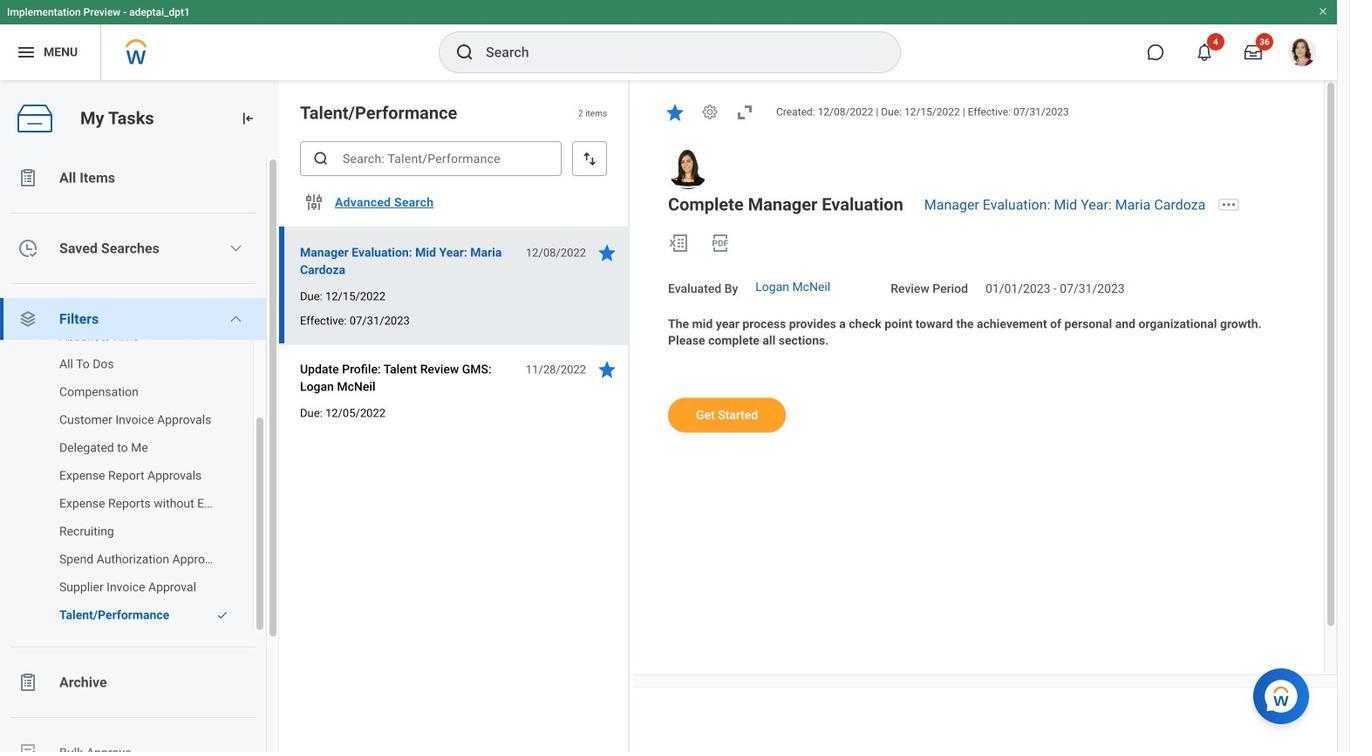Task type: describe. For each thing, give the bounding box(es) containing it.
employee's photo (maria cardoza) image
[[668, 149, 708, 189]]

clipboard image
[[17, 167, 38, 188]]

search image
[[454, 42, 475, 63]]

1 list from the top
[[0, 157, 279, 753]]

close environment banner image
[[1318, 6, 1328, 17]]

gear image
[[701, 103, 719, 121]]

1 vertical spatial star image
[[597, 242, 618, 263]]

Search Workday  search field
[[486, 33, 864, 72]]

search image
[[312, 150, 330, 167]]

chevron down image for "clock check" image at top
[[229, 242, 243, 256]]

Search: Talent/Performance text field
[[300, 141, 562, 176]]

fullscreen image
[[734, 102, 755, 123]]

clipboard image
[[17, 672, 38, 693]]

export to excel image
[[668, 233, 689, 254]]

inbox large image
[[1245, 44, 1262, 61]]



Task type: vqa. For each thing, say whether or not it's contained in the screenshot.
Search Workday search field
yes



Task type: locate. For each thing, give the bounding box(es) containing it.
1 chevron down image from the top
[[229, 242, 243, 256]]

transformation import image
[[239, 110, 256, 127]]

2 vertical spatial star image
[[597, 359, 618, 380]]

chevron down image
[[229, 242, 243, 256], [229, 312, 243, 326]]

2 chevron down image from the top
[[229, 312, 243, 326]]

rename image
[[17, 743, 38, 753]]

star image
[[665, 102, 686, 123], [597, 242, 618, 263], [597, 359, 618, 380]]

item list element
[[279, 80, 630, 753]]

chevron down image for perspective icon
[[229, 312, 243, 326]]

clock check image
[[17, 238, 38, 259]]

list
[[0, 157, 279, 753], [0, 319, 266, 633]]

configure image
[[304, 192, 324, 213]]

1 vertical spatial chevron down image
[[229, 312, 243, 326]]

0 vertical spatial chevron down image
[[229, 242, 243, 256]]

banner
[[0, 0, 1337, 80]]

perspective image
[[17, 309, 38, 330]]

view printable version (pdf) image
[[710, 233, 731, 254]]

notifications large image
[[1196, 44, 1213, 61]]

check image
[[216, 610, 229, 622]]

0 vertical spatial star image
[[665, 102, 686, 123]]

profile logan mcneil image
[[1288, 38, 1316, 70]]

2 list from the top
[[0, 319, 266, 633]]

justify image
[[16, 42, 37, 63]]

sort image
[[581, 150, 598, 167]]



